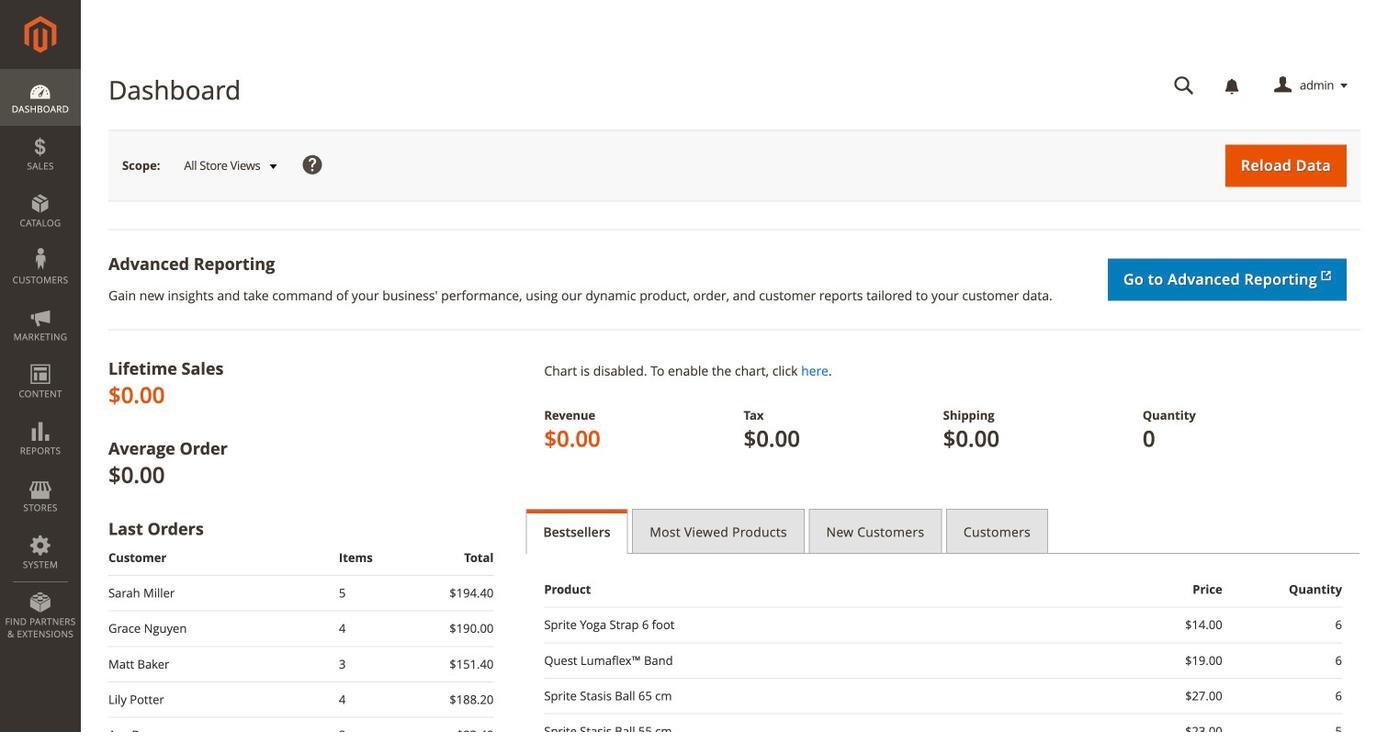 Task type: locate. For each thing, give the bounding box(es) containing it.
menu bar
[[0, 69, 81, 650]]

None text field
[[1162, 70, 1208, 102]]

tab list
[[526, 509, 1361, 554]]

magento admin panel image
[[24, 16, 57, 53]]



